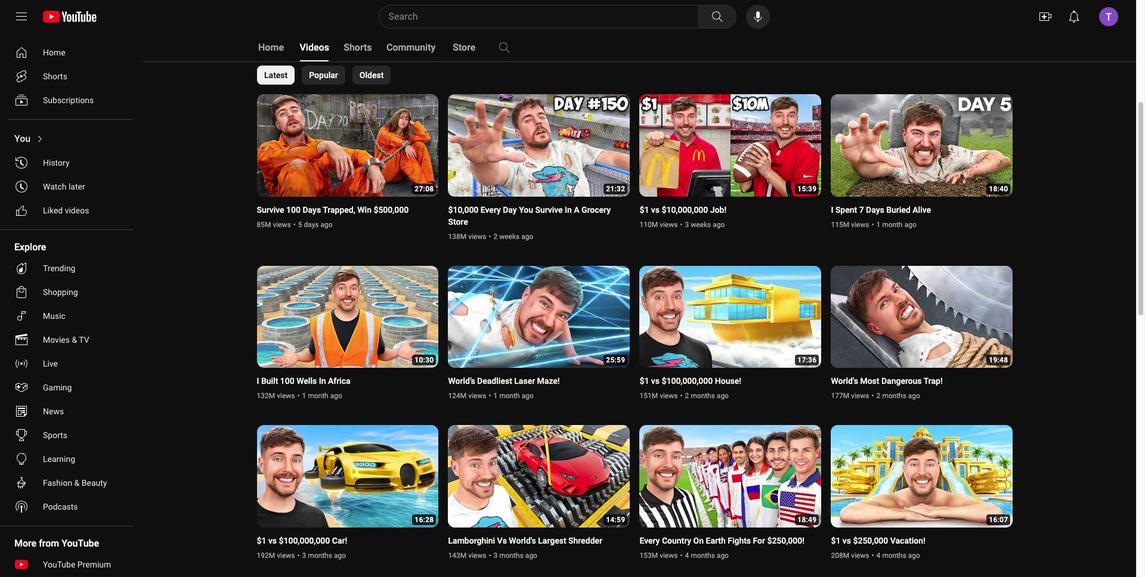 Task type: locate. For each thing, give the bounding box(es) containing it.
4 months ago for earth
[[685, 551, 729, 560]]

i left "spent"
[[831, 205, 833, 214]]

143m views
[[448, 551, 486, 560]]

every country on earth fights for $250,000! by mrbeast 153,178,989 views 4 months ago 18 minutes element
[[640, 535, 804, 547]]

0 horizontal spatial i
[[257, 376, 259, 386]]

views down most
[[851, 392, 869, 400]]

trapped,
[[323, 205, 355, 214]]

$1 vs $10,000,000 job! link
[[640, 204, 726, 216]]

2 tab list from the top
[[257, 66, 391, 85]]

ago down $10,000 every day you survive in a grocery store
[[521, 232, 533, 241]]

2 4 months ago from the left
[[876, 551, 920, 560]]

1 vertical spatial store
[[448, 217, 468, 226]]

months down $1 vs $100,000,000 car! by mrbeast 192,531,677 views 3 months ago 16 minutes element
[[308, 551, 332, 560]]

0 horizontal spatial 2
[[493, 232, 498, 241]]

None search field
[[357, 5, 739, 29]]

0 horizontal spatial 3
[[302, 551, 306, 560]]

1 horizontal spatial 2
[[685, 392, 689, 400]]

1 2 months ago from the left
[[685, 392, 729, 400]]

0 vertical spatial &
[[72, 335, 77, 345]]

3 months ago down lamborghini vs world's largest shredder by mrbeast 143,659,397 views 3 months ago 14 minutes, 59 seconds element
[[493, 551, 537, 560]]

2 horizontal spatial 1
[[876, 220, 880, 229]]

shorts up the subscriptions
[[43, 72, 67, 81]]

$1 vs $10,000,000 job! by mrbeast 110,516,335 views 3 weeks ago 15 minutes element
[[640, 204, 726, 216]]

vs up 192m views
[[268, 536, 277, 545]]

world's right "vs"
[[509, 536, 536, 545]]

1 down the i built 100 wells in africa
[[302, 392, 306, 400]]

store
[[453, 42, 475, 53], [448, 217, 468, 226]]

spent
[[835, 205, 857, 214]]

months
[[691, 392, 715, 400], [882, 392, 906, 400], [308, 551, 332, 560], [499, 551, 524, 560], [691, 551, 715, 560], [882, 551, 906, 560]]

18 minutes, 40 seconds element
[[989, 185, 1008, 193]]

17:36 link
[[640, 266, 821, 369]]

$1 up 110m
[[640, 205, 649, 214]]

27:08 link
[[257, 94, 439, 198]]

115m
[[831, 220, 849, 229]]

$1 for $1 vs $100,000,000 house!
[[640, 376, 649, 386]]

3 months ago down car!
[[302, 551, 346, 560]]

3 months ago
[[302, 551, 346, 560], [493, 551, 537, 560]]

world's
[[831, 376, 858, 386], [509, 536, 536, 545]]

1 vertical spatial every
[[640, 536, 660, 545]]

17:36
[[797, 356, 817, 364]]

in left a
[[565, 205, 572, 214]]

survive inside survive 100 days trapped, win $500,000 by mrbeast 85,705,255 views 5 days ago 27 minutes element
[[257, 205, 284, 214]]

0 horizontal spatial survive
[[257, 205, 284, 214]]

1
[[876, 220, 880, 229], [302, 392, 306, 400], [493, 392, 498, 400]]

job!
[[710, 205, 726, 214]]

$100,000,000 up 192m views
[[279, 536, 330, 545]]

ago down alive
[[904, 220, 916, 229]]

4 months ago down on
[[685, 551, 729, 560]]

25:59
[[606, 356, 625, 364]]

0 horizontal spatial days
[[303, 205, 321, 214]]

2 3 months ago from the left
[[493, 551, 537, 560]]

youtube up youtube premium
[[62, 538, 99, 549]]

3 down $1 vs $100,000,000 car! by mrbeast 192,531,677 views 3 months ago 16 minutes element
[[302, 551, 306, 560]]

4 months ago down vacation!
[[876, 551, 920, 560]]

africa
[[328, 376, 350, 386]]

youtube down more from youtube
[[43, 560, 75, 570]]

views down lamborghini
[[468, 551, 486, 560]]

151m
[[640, 392, 658, 400]]

1 3 months ago from the left
[[302, 551, 346, 560]]

1 horizontal spatial days
[[866, 205, 884, 214]]

ago for days
[[904, 220, 916, 229]]

0 horizontal spatial shorts
[[43, 72, 67, 81]]

2 down $1 vs $100,000,000 house! by mrbeast 151,862,865 views 2 months ago 17 minutes element
[[685, 392, 689, 400]]

win
[[357, 205, 372, 214]]

0 horizontal spatial 4 months ago
[[685, 551, 729, 560]]

3 down "vs"
[[493, 551, 498, 560]]

27:08
[[415, 185, 434, 193]]

177m
[[831, 392, 849, 400]]

month for in
[[308, 392, 328, 400]]

shorts up oldest
[[344, 42, 372, 53]]

10 minutes, 30 seconds element
[[415, 356, 434, 364]]

115m views
[[831, 220, 869, 229]]

0 horizontal spatial 1 month ago
[[302, 392, 342, 400]]

views for world's most dangerous trap!
[[851, 392, 869, 400]]

sports link
[[7, 423, 129, 447], [7, 423, 129, 447]]

7
[[859, 205, 864, 214]]

100 right built
[[280, 376, 294, 386]]

15 minutes, 39 seconds element
[[797, 185, 817, 193]]

18:40
[[989, 185, 1008, 193]]

& left tv at bottom left
[[72, 335, 77, 345]]

watch later
[[43, 182, 85, 191]]

$100,000,000
[[662, 376, 713, 386], [279, 536, 330, 545]]

2 2 months ago from the left
[[876, 392, 920, 400]]

views right 124m
[[468, 392, 486, 400]]

every country on earth fights for $250,000! link
[[640, 535, 804, 547]]

movies & tv link
[[7, 328, 129, 352], [7, 328, 129, 352]]

views for every country on earth fights for $250,000!
[[660, 551, 678, 560]]

every up the 153m at the right
[[640, 536, 660, 545]]

you
[[14, 133, 31, 144], [519, 205, 533, 214]]

1 vertical spatial 100
[[280, 376, 294, 386]]

subscribe
[[376, 8, 413, 18]]

deadliest
[[477, 376, 512, 386]]

$100,000,000 up 151m views
[[662, 376, 713, 386]]

0 horizontal spatial 3 months ago
[[302, 551, 346, 560]]

4 months ago
[[685, 551, 729, 560], [876, 551, 920, 560]]

0 horizontal spatial month
[[308, 392, 328, 400]]

survive left a
[[535, 205, 563, 214]]

weeks down '$10,000,000'
[[691, 220, 711, 229]]

2 months ago down $1 vs $100,000,000 house! by mrbeast 151,862,865 views 2 months ago 17 minutes element
[[685, 392, 729, 400]]

weeks down day
[[499, 232, 520, 241]]

popular
[[309, 70, 338, 80]]

16 minutes, 28 seconds element
[[415, 516, 434, 524]]

news link
[[7, 400, 129, 423], [7, 400, 129, 423]]

a
[[574, 205, 579, 214]]

watch later link
[[7, 175, 129, 199], [7, 175, 129, 199]]

survive 100 days trapped, win $500,000 by mrbeast 85,705,255 views 5 days ago 27 minutes element
[[257, 204, 409, 216]]

1 4 from the left
[[685, 551, 689, 560]]

0 vertical spatial every
[[481, 205, 501, 214]]

1 horizontal spatial 1
[[493, 392, 498, 400]]

2 right 138m views
[[493, 232, 498, 241]]

$10,000
[[448, 205, 478, 214]]

124m
[[448, 392, 466, 400]]

1 vertical spatial i
[[257, 376, 259, 386]]

1 horizontal spatial weeks
[[691, 220, 711, 229]]

0 horizontal spatial 1
[[302, 392, 306, 400]]

3 months ago for $100,000,000
[[302, 551, 346, 560]]

Subscribe text field
[[376, 8, 413, 18]]

25 minutes, 59 seconds element
[[606, 356, 625, 364]]

2 for dangerous
[[876, 392, 880, 400]]

0 vertical spatial youtube
[[62, 538, 99, 549]]

for
[[753, 536, 765, 545]]

vs for $1 vs $100,000,000 car!
[[268, 536, 277, 545]]

ago down lamborghini vs world's largest shredder link on the bottom of page
[[525, 551, 537, 560]]

$1
[[640, 205, 649, 214], [640, 376, 649, 386], [257, 536, 266, 545], [831, 536, 840, 545]]

1 vertical spatial $100,000,000
[[279, 536, 330, 545]]

1 vertical spatial &
[[74, 478, 80, 488]]

vs inside $1 vs $100,000,000 car! by mrbeast 192,531,677 views 3 months ago 16 minutes element
[[268, 536, 277, 545]]

151m views
[[640, 392, 678, 400]]

0 horizontal spatial weeks
[[499, 232, 520, 241]]

ago right days
[[321, 220, 333, 229]]

2 for day
[[493, 232, 498, 241]]

every left day
[[481, 205, 501, 214]]

1 survive from the left
[[257, 205, 284, 214]]

1 down i spent 7 days buried alive
[[876, 220, 880, 229]]

0 horizontal spatial in
[[319, 376, 326, 386]]

2 survive from the left
[[535, 205, 563, 214]]

laser
[[514, 376, 535, 386]]

survive inside $10,000 every day you survive in a grocery store
[[535, 205, 563, 214]]

1 month ago down wells
[[302, 392, 342, 400]]

1 horizontal spatial 4
[[876, 551, 880, 560]]

vs up 208m views
[[843, 536, 851, 545]]

in right wells
[[319, 376, 326, 386]]

1 horizontal spatial i
[[831, 205, 833, 214]]

views for $1 vs $100,000,000 car!
[[277, 551, 295, 560]]

0 horizontal spatial you
[[14, 133, 31, 144]]

store down $10,000
[[448, 217, 468, 226]]

3 down '$10,000,000'
[[685, 220, 689, 229]]

1 horizontal spatial shorts
[[344, 42, 372, 53]]

tab list containing home
[[257, 33, 604, 62]]

14:59 link
[[448, 425, 630, 529]]

days up days
[[303, 205, 321, 214]]

ago down laser
[[522, 392, 534, 400]]

208m views
[[831, 551, 869, 560]]

tab list
[[257, 33, 604, 62], [257, 66, 391, 85]]

1 vertical spatial in
[[319, 376, 326, 386]]

views down $250,000
[[851, 551, 869, 560]]

months down dangerous
[[882, 392, 906, 400]]

$1 for $1 vs $10,000,000 job!
[[640, 205, 649, 214]]

1 vertical spatial tab list
[[257, 66, 391, 85]]

2 down world's most dangerous trap! by mrbeast 177,831,113 views 2 months ago 19 minutes element
[[876, 392, 880, 400]]

month down the buried
[[882, 220, 903, 229]]

ago down dangerous
[[908, 392, 920, 400]]

& left beauty
[[74, 478, 80, 488]]

i
[[831, 205, 833, 214], [257, 376, 259, 386]]

views
[[273, 220, 291, 229], [660, 220, 678, 229], [851, 220, 869, 229], [468, 232, 486, 241], [277, 392, 295, 400], [468, 392, 486, 400], [660, 392, 678, 400], [851, 392, 869, 400], [277, 551, 295, 560], [468, 551, 486, 560], [660, 551, 678, 560], [851, 551, 869, 560]]

gaming
[[43, 383, 72, 392]]

4 for $250,000
[[876, 551, 880, 560]]

1 horizontal spatial 4 months ago
[[876, 551, 920, 560]]

lamborghini vs world's largest shredder by mrbeast 143,659,397 views 3 months ago 14 minutes, 59 seconds element
[[448, 535, 602, 547]]

liked videos link
[[7, 199, 129, 222], [7, 199, 129, 222]]

0 horizontal spatial 2 months ago
[[685, 392, 729, 400]]

history link
[[7, 151, 129, 175], [7, 151, 129, 175]]

tv
[[79, 335, 89, 345]]

2 horizontal spatial month
[[882, 220, 903, 229]]

views right the 132m on the left of page
[[277, 392, 295, 400]]

1 horizontal spatial 2 months ago
[[876, 392, 920, 400]]

i for i built 100 wells in africa
[[257, 376, 259, 386]]

earth
[[706, 536, 726, 545]]

vs for $1 vs $250,000 vacation!
[[843, 536, 851, 545]]

months down $1 vs $100,000,000 house! by mrbeast 151,862,865 views 2 months ago 17 minutes element
[[691, 392, 715, 400]]

months down "vs"
[[499, 551, 524, 560]]

more
[[14, 538, 36, 549]]

$1 up 208m
[[831, 536, 840, 545]]

learning link
[[7, 447, 129, 471], [7, 447, 129, 471]]

1 horizontal spatial 3
[[493, 551, 498, 560]]

views right 151m on the bottom
[[660, 392, 678, 400]]

18:40 link
[[831, 94, 1013, 198]]

4 down country
[[685, 551, 689, 560]]

$1 up 192m
[[257, 536, 266, 545]]

18 minutes, 49 seconds element
[[797, 516, 817, 524]]

vs up 151m views
[[651, 376, 660, 386]]

home link
[[7, 41, 129, 64], [7, 41, 129, 64]]

0 vertical spatial i
[[831, 205, 833, 214]]

days right 7
[[866, 205, 884, 214]]

largest
[[538, 536, 566, 545]]

0 horizontal spatial $100,000,000
[[279, 536, 330, 545]]

music link
[[7, 304, 129, 328], [7, 304, 129, 328]]

2 horizontal spatial 1 month ago
[[876, 220, 916, 229]]

tab list down subscribe
[[257, 33, 604, 62]]

views right 85m
[[273, 220, 291, 229]]

4 down $1 vs $250,000 vacation!
[[876, 551, 880, 560]]

ago down vacation!
[[908, 551, 920, 560]]

$1 up 151m on the bottom
[[640, 376, 649, 386]]

0 vertical spatial $100,000,000
[[662, 376, 713, 386]]

views right 138m
[[468, 232, 486, 241]]

store right community
[[453, 42, 475, 53]]

0 vertical spatial tab list
[[257, 33, 604, 62]]

1 horizontal spatial $100,000,000
[[662, 376, 713, 386]]

$100,000,000 inside $1 vs $100,000,000 car! by mrbeast 192,531,677 views 3 months ago 16 minutes element
[[279, 536, 330, 545]]

views down 7
[[851, 220, 869, 229]]

views for survive 100 days trapped, win $500,000
[[273, 220, 291, 229]]

3 weeks ago
[[685, 220, 725, 229]]

1 horizontal spatial you
[[519, 205, 533, 214]]

month down wells
[[308, 392, 328, 400]]

0 vertical spatial store
[[453, 42, 475, 53]]

0 vertical spatial you
[[14, 133, 31, 144]]

1 down deadliest
[[493, 392, 498, 400]]

1 horizontal spatial world's
[[831, 376, 858, 386]]

1 month ago down world's deadliest laser maze! link
[[493, 392, 534, 400]]

1 vertical spatial you
[[519, 205, 533, 214]]

vs inside '$1 vs $10,000,000 job! by mrbeast 110,516,335 views 3 weeks ago 15 minutes' element
[[651, 205, 660, 214]]

1 for in
[[302, 392, 306, 400]]

ago down the job!
[[713, 220, 725, 229]]

vs up 110m views
[[651, 205, 660, 214]]

100 up 5 on the top of page
[[286, 205, 301, 214]]

2 months ago down dangerous
[[876, 392, 920, 400]]

vs inside the $1 vs $250,000 vacation! by mrbeast 208,523,632 views 4 months ago 16 minutes element
[[843, 536, 851, 545]]

months down vacation!
[[882, 551, 906, 560]]

live
[[43, 359, 58, 369]]

0 horizontal spatial every
[[481, 205, 501, 214]]

ago down car!
[[334, 551, 346, 560]]

2 horizontal spatial 2
[[876, 392, 880, 400]]

world's up 177m at bottom
[[831, 376, 858, 386]]

months for house!
[[691, 392, 715, 400]]

in inside $10,000 every day you survive in a grocery store
[[565, 205, 572, 214]]

views for $10,000 every day you survive in a grocery store
[[468, 232, 486, 241]]

views right 110m
[[660, 220, 678, 229]]

i built 100 wells in africa
[[257, 376, 350, 386]]

vs inside $1 vs $100,000,000 house! by mrbeast 151,862,865 views 2 months ago 17 minutes element
[[651, 376, 660, 386]]

from
[[39, 538, 59, 549]]

2 weeks ago
[[493, 232, 533, 241]]

0 horizontal spatial world's
[[509, 536, 536, 545]]

ago down every country on earth fights for $250,000!
[[717, 551, 729, 560]]

lamborghini vs world's largest shredder
[[448, 536, 602, 545]]

2 horizontal spatial 3
[[685, 220, 689, 229]]

1 vertical spatial weeks
[[499, 232, 520, 241]]

survive up 85m views
[[257, 205, 284, 214]]

every inside $10,000 every day you survive in a grocery store
[[481, 205, 501, 214]]

Search text field
[[389, 9, 696, 24]]

1 horizontal spatial 3 months ago
[[493, 551, 537, 560]]

1 month ago down the buried
[[876, 220, 916, 229]]

views for lamborghini vs world's largest shredder
[[468, 551, 486, 560]]

podcasts link
[[7, 495, 129, 519], [7, 495, 129, 519]]

0 horizontal spatial 4
[[685, 551, 689, 560]]

85m
[[257, 220, 271, 229]]

i left built
[[257, 376, 259, 386]]

14 minutes, 59 seconds element
[[606, 516, 625, 524]]

views down country
[[660, 551, 678, 560]]

17 minutes, 36 seconds element
[[797, 356, 817, 364]]

home up latest
[[258, 42, 284, 53]]

2
[[493, 232, 498, 241], [685, 392, 689, 400], [876, 392, 880, 400]]

ago for trap!
[[908, 392, 920, 400]]

views for i spent 7 days buried alive
[[851, 220, 869, 229]]

1 4 months ago from the left
[[685, 551, 729, 560]]

in
[[565, 205, 572, 214], [319, 376, 326, 386]]

3 for world's
[[493, 551, 498, 560]]

survive 100 days trapped, win $500,000
[[257, 205, 409, 214]]

watch
[[43, 182, 66, 191]]

1 month ago for buried
[[876, 220, 916, 229]]

1 vertical spatial world's
[[509, 536, 536, 545]]

& for beauty
[[74, 478, 80, 488]]

$1 vs $100,000,000 car! link
[[257, 535, 347, 547]]

1 horizontal spatial survive
[[535, 205, 563, 214]]

$100,000,000 inside $1 vs $100,000,000 house! by mrbeast 151,862,865 views 2 months ago 17 minutes element
[[662, 376, 713, 386]]

tab list down videos
[[257, 66, 391, 85]]

1 horizontal spatial in
[[565, 205, 572, 214]]

home up the subscriptions
[[43, 48, 65, 57]]

ago down africa
[[330, 392, 342, 400]]

every country on earth fights for $250,000!
[[640, 536, 804, 545]]

months down on
[[691, 551, 715, 560]]

month down world's deadliest laser maze! by mrbeast 124,427,936 views 1 month ago 25 minutes 'element'
[[499, 392, 520, 400]]

1 horizontal spatial 1 month ago
[[493, 392, 534, 400]]

0 horizontal spatial home
[[43, 48, 65, 57]]

2 4 from the left
[[876, 551, 880, 560]]

1 tab list from the top
[[257, 33, 604, 62]]

0 vertical spatial weeks
[[691, 220, 711, 229]]

ago down house!
[[717, 392, 729, 400]]

0 vertical spatial in
[[565, 205, 572, 214]]

views right 192m
[[277, 551, 295, 560]]



Task type: vqa. For each thing, say whether or not it's contained in the screenshot.


Task type: describe. For each thing, give the bounding box(es) containing it.
1 vertical spatial shorts
[[43, 72, 67, 81]]

2 days from the left
[[866, 205, 884, 214]]

16:07
[[989, 516, 1008, 524]]

fashion & beauty
[[43, 478, 107, 488]]

$10,000 every day you survive in a grocery store by mrbeast 138,148,242 views 2 weeks ago 21 minutes element
[[448, 204, 616, 228]]

world's
[[448, 376, 475, 386]]

$1 for $1 vs $250,000 vacation!
[[831, 536, 840, 545]]

0 vertical spatial shorts
[[344, 42, 372, 53]]

vs for $1 vs $10,000,000 job!
[[651, 205, 660, 214]]

3 for $10,000,000
[[685, 220, 689, 229]]

10:30 link
[[257, 266, 439, 369]]

19:48
[[989, 356, 1008, 364]]

world's deadliest laser maze! by mrbeast 124,427,936 views 1 month ago 25 minutes element
[[448, 375, 560, 387]]

14:59
[[606, 516, 625, 524]]

i spent 7 days buried alive
[[831, 205, 931, 214]]

$100,000,000 for house!
[[662, 376, 713, 386]]

news
[[43, 407, 64, 416]]

$1 vs $100,000,000 house! link
[[640, 375, 741, 387]]

maze!
[[537, 376, 560, 386]]

$250,000
[[853, 536, 888, 545]]

liked videos
[[43, 206, 89, 215]]

10:30
[[415, 356, 434, 364]]

world's deadliest laser maze!
[[448, 376, 560, 386]]

1 for buried
[[876, 220, 880, 229]]

months for vacation!
[[882, 551, 906, 560]]

15:39
[[797, 185, 817, 193]]

5 days ago
[[298, 220, 333, 229]]

19 minutes, 48 seconds element
[[989, 356, 1008, 364]]

world's most dangerous trap! by mrbeast 177,831,113 views 2 months ago 19 minutes element
[[831, 375, 943, 387]]

world's deadliest laser maze! link
[[448, 375, 560, 387]]

trending
[[43, 264, 75, 273]]

grocery
[[582, 205, 611, 214]]

store inside tab list
[[453, 42, 475, 53]]

latest
[[264, 70, 287, 80]]

ago for you
[[521, 232, 533, 241]]

$100,000,000 for car!
[[279, 536, 330, 545]]

143m
[[448, 551, 466, 560]]

$1 for $1 vs $100,000,000 car!
[[257, 536, 266, 545]]

3 for $100,000,000
[[302, 551, 306, 560]]

most
[[860, 376, 879, 386]]

vs for $1 vs $100,000,000 house!
[[651, 376, 660, 386]]

ago for trapped,
[[321, 220, 333, 229]]

16:28
[[415, 516, 434, 524]]

i for i spent 7 days buried alive
[[831, 205, 833, 214]]

months for car!
[[308, 551, 332, 560]]

built
[[261, 376, 278, 386]]

ago for house!
[[717, 392, 729, 400]]

21 minutes, 32 seconds element
[[606, 185, 625, 193]]

5
[[298, 220, 302, 229]]

alive
[[913, 205, 931, 214]]

months for earth
[[691, 551, 715, 560]]

1 days from the left
[[303, 205, 321, 214]]

community
[[386, 42, 436, 53]]

ago for largest
[[525, 551, 537, 560]]

ago for car!
[[334, 551, 346, 560]]

learning
[[43, 454, 75, 464]]

1 horizontal spatial every
[[640, 536, 660, 545]]

premium
[[77, 560, 111, 570]]

avatar image image
[[1099, 7, 1118, 26]]

21:32
[[606, 185, 625, 193]]

days
[[304, 220, 319, 229]]

movies
[[43, 335, 70, 345]]

4 for on
[[685, 551, 689, 560]]

177m views
[[831, 392, 869, 400]]

youtube premium
[[43, 560, 111, 570]]

later
[[69, 182, 85, 191]]

0 vertical spatial world's
[[831, 376, 858, 386]]

1 vertical spatial youtube
[[43, 560, 75, 570]]

$1 vs $250,000 vacation!
[[831, 536, 925, 545]]

1 horizontal spatial home
[[258, 42, 284, 53]]

ago for maze!
[[522, 392, 534, 400]]

weeks for $10,000,000
[[691, 220, 711, 229]]

124m views
[[448, 392, 486, 400]]

months for trap!
[[882, 392, 906, 400]]

vs
[[497, 536, 507, 545]]

138m views
[[448, 232, 486, 241]]

208m
[[831, 551, 849, 560]]

views for i built 100 wells in africa
[[277, 392, 295, 400]]

tab list containing latest
[[257, 66, 391, 85]]

i spent 7 days buried alive by mrbeast 115,693,669 views 1 month ago 18 minutes element
[[831, 204, 931, 216]]

views for world's deadliest laser maze!
[[468, 392, 486, 400]]

2 months ago for dangerous
[[876, 392, 920, 400]]

movies & tv
[[43, 335, 89, 345]]

192m views
[[257, 551, 295, 560]]

153m views
[[640, 551, 678, 560]]

1 horizontal spatial month
[[499, 392, 520, 400]]

ago for wells
[[330, 392, 342, 400]]

ago for earth
[[717, 551, 729, 560]]

$1 vs $100,000,000 car! by mrbeast 192,531,677 views 3 months ago 16 minutes element
[[257, 535, 347, 547]]

1 month ago for in
[[302, 392, 342, 400]]

0 vertical spatial 100
[[286, 205, 301, 214]]

more from youtube
[[14, 538, 99, 549]]

2 months ago for $100,000,000
[[685, 392, 729, 400]]

& for tv
[[72, 335, 77, 345]]

buried
[[886, 205, 911, 214]]

shredder
[[568, 536, 602, 545]]

$10,000 every day you survive in a grocery store link
[[448, 204, 616, 228]]

shopping
[[43, 287, 78, 297]]

ago for job!
[[713, 220, 725, 229]]

house!
[[715, 376, 741, 386]]

21:32 link
[[448, 94, 630, 198]]

18:49
[[797, 516, 817, 524]]

lamborghini
[[448, 536, 495, 545]]

$1 vs $250,000 vacation! link
[[831, 535, 925, 547]]

weeks for day
[[499, 232, 520, 241]]

16 minutes, 7 seconds element
[[989, 516, 1008, 524]]

views for $1 vs $250,000 vacation!
[[851, 551, 869, 560]]

16:07 link
[[831, 425, 1013, 529]]

subscriptions
[[43, 95, 94, 105]]

world's most dangerous trap!
[[831, 376, 943, 386]]

27 minutes, 8 seconds element
[[415, 185, 434, 193]]

i built 100 wells in africa link
[[257, 375, 350, 387]]

16:28 link
[[257, 425, 439, 529]]

survive 100 days trapped, win $500,000 link
[[257, 204, 409, 216]]

explore
[[14, 242, 46, 253]]

you inside $10,000 every day you survive in a grocery store
[[519, 205, 533, 214]]

country
[[662, 536, 691, 545]]

videos
[[65, 206, 89, 215]]

15:39 link
[[640, 94, 821, 198]]

i built 100 wells in africa by mrbeast 132,427,862 views 1 month ago 10 minutes, 30 seconds element
[[257, 375, 350, 387]]

wells
[[297, 376, 317, 386]]

store inside $10,000 every day you survive in a grocery store
[[448, 217, 468, 226]]

4 months ago for vacation!
[[876, 551, 920, 560]]

18:49 link
[[640, 425, 821, 529]]

fashion
[[43, 478, 72, 488]]

on
[[693, 536, 704, 545]]

25:59 link
[[448, 266, 630, 369]]

$1 vs $250,000 vacation! by mrbeast 208,523,632 views 4 months ago 16 minutes element
[[831, 535, 925, 547]]

2 for $100,000,000
[[685, 392, 689, 400]]

132m
[[257, 392, 275, 400]]

i spent 7 days buried alive link
[[831, 204, 931, 216]]

views for $1 vs $10,000,000 job!
[[660, 220, 678, 229]]

views for $1 vs $100,000,000 house!
[[660, 392, 678, 400]]

months for largest
[[499, 551, 524, 560]]

$250,000!
[[767, 536, 804, 545]]

ago for vacation!
[[908, 551, 920, 560]]

month for buried
[[882, 220, 903, 229]]

3 months ago for world's
[[493, 551, 537, 560]]

day
[[503, 205, 517, 214]]

fights
[[728, 536, 751, 545]]

$1 vs $100,000,000 house!
[[640, 376, 741, 386]]

138m
[[448, 232, 466, 241]]

sports
[[43, 431, 67, 440]]

$1 vs $100,000,000 house! by mrbeast 151,862,865 views 2 months ago 17 minutes element
[[640, 375, 741, 387]]



